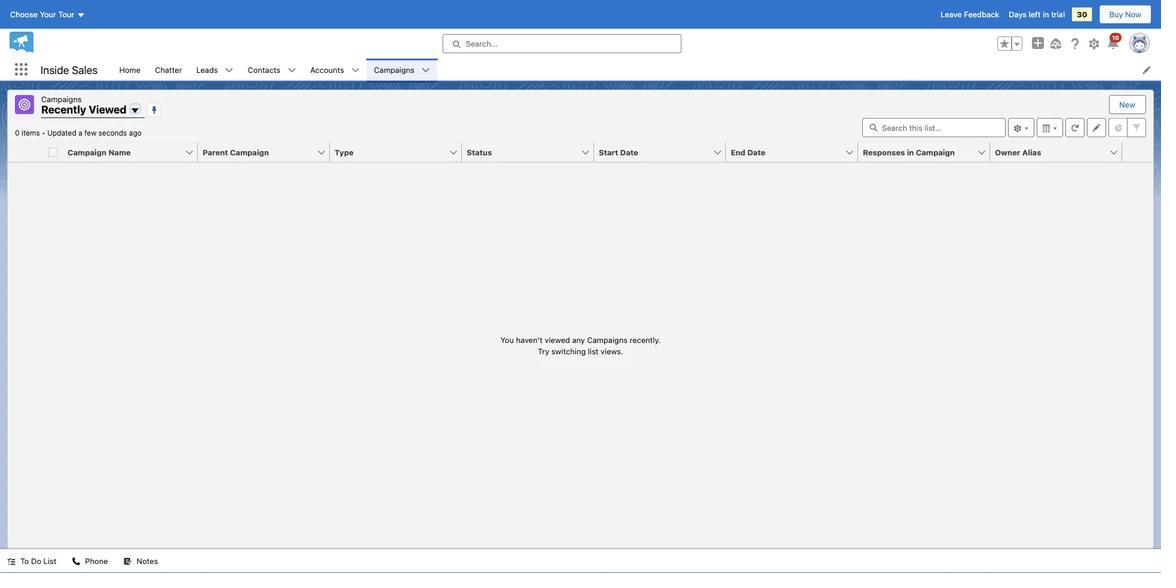 Task type: describe. For each thing, give the bounding box(es) containing it.
text default image inside accounts list item
[[351, 66, 360, 74]]

status button
[[462, 143, 581, 162]]

try
[[538, 347, 550, 356]]

1 horizontal spatial in
[[1043, 10, 1050, 19]]

phone
[[85, 557, 108, 566]]

leads list item
[[189, 59, 241, 81]]

recently viewed|campaigns|list view element
[[7, 90, 1155, 549]]

responses in campaign
[[863, 148, 955, 157]]

action image
[[1123, 143, 1154, 162]]

3 campaign from the left
[[916, 148, 955, 157]]

days left in trial
[[1009, 10, 1066, 19]]

to
[[20, 557, 29, 566]]

choose your tour
[[10, 10, 74, 19]]

do
[[31, 557, 41, 566]]

type button
[[330, 143, 449, 162]]

owner
[[996, 148, 1021, 157]]

parent
[[203, 148, 228, 157]]

tour
[[58, 10, 74, 19]]

recently viewed
[[41, 103, 127, 116]]

type
[[335, 148, 354, 157]]

end date element
[[726, 143, 866, 162]]

start date
[[599, 148, 639, 157]]

your
[[40, 10, 56, 19]]

item number image
[[8, 143, 44, 162]]

10
[[1113, 34, 1120, 41]]

responses in campaign button
[[859, 143, 978, 162]]

recently viewed status
[[15, 129, 47, 137]]

leads link
[[189, 59, 225, 81]]

responses
[[863, 148, 906, 157]]

campaigns link
[[367, 59, 422, 81]]

you haven't viewed any campaigns recently. try switching list views.
[[501, 335, 661, 356]]

left
[[1029, 10, 1041, 19]]

0
[[15, 129, 19, 137]]

end
[[731, 148, 746, 157]]

viewed
[[89, 103, 127, 116]]

end date button
[[726, 143, 845, 162]]

text default image for contacts
[[288, 66, 296, 74]]

buy now
[[1110, 10, 1142, 19]]

owner alias
[[996, 148, 1042, 157]]

leads
[[196, 65, 218, 74]]

owner alias element
[[991, 143, 1130, 162]]

action element
[[1123, 143, 1154, 162]]

text default image for campaigns
[[422, 66, 430, 74]]

campaign name
[[68, 148, 131, 157]]

responses in campaign element
[[859, 143, 998, 162]]

views.
[[601, 347, 624, 356]]

in inside responses in campaign button
[[907, 148, 914, 157]]

•
[[42, 129, 45, 137]]

start date button
[[594, 143, 713, 162]]

you
[[501, 335, 514, 344]]

recently.
[[630, 335, 661, 344]]

start date element
[[594, 143, 734, 162]]

alias
[[1023, 148, 1042, 157]]

haven't
[[516, 335, 543, 344]]

trial
[[1052, 10, 1066, 19]]

parent campaign button
[[198, 143, 317, 162]]

inside sales
[[41, 63, 98, 76]]

campaigns inside you haven't viewed any campaigns recently. try switching list views.
[[587, 335, 628, 344]]

viewed
[[545, 335, 570, 344]]

inside
[[41, 63, 69, 76]]



Task type: vqa. For each thing, say whether or not it's contained in the screenshot.
3rd Campaign from the right
yes



Task type: locate. For each thing, give the bounding box(es) containing it.
1 date from the left
[[621, 148, 639, 157]]

accounts list item
[[303, 59, 367, 81]]

text default image for to do list
[[7, 558, 16, 566]]

buy now button
[[1100, 5, 1152, 24]]

campaigns down inside
[[41, 94, 82, 103]]

new button
[[1110, 96, 1146, 114]]

sales
[[72, 63, 98, 76]]

campaigns up 'views.'
[[587, 335, 628, 344]]

10 button
[[1107, 33, 1122, 51]]

notes
[[137, 557, 158, 566]]

campaign down few
[[68, 148, 107, 157]]

search... button
[[443, 34, 682, 53]]

campaign name button
[[63, 143, 185, 162]]

text default image left to
[[7, 558, 16, 566]]

text default image inside the campaigns 'list item'
[[422, 66, 430, 74]]

accounts link
[[303, 59, 351, 81]]

date inside button
[[621, 148, 639, 157]]

2 text default image from the left
[[422, 66, 430, 74]]

end date
[[731, 148, 766, 157]]

contacts link
[[241, 59, 288, 81]]

in
[[1043, 10, 1050, 19], [907, 148, 914, 157]]

to do list
[[20, 557, 56, 566]]

date for end date
[[748, 148, 766, 157]]

2 horizontal spatial campaigns
[[587, 335, 628, 344]]

campaigns right accounts list item
[[374, 65, 415, 74]]

contacts
[[248, 65, 281, 74]]

in right 'responses'
[[907, 148, 914, 157]]

leave
[[941, 10, 962, 19]]

text default image inside the leads list item
[[225, 66, 234, 74]]

text default image for phone
[[72, 558, 80, 566]]

2 date from the left
[[748, 148, 766, 157]]

seconds
[[99, 129, 127, 137]]

date for start date
[[621, 148, 639, 157]]

2 campaign from the left
[[230, 148, 269, 157]]

None search field
[[863, 118, 1006, 137]]

text default image inside phone button
[[72, 558, 80, 566]]

new
[[1120, 100, 1136, 109]]

text default image right 'accounts'
[[351, 66, 360, 74]]

text default image left phone
[[72, 558, 80, 566]]

30
[[1078, 10, 1088, 19]]

accounts
[[310, 65, 344, 74]]

a
[[78, 129, 82, 137]]

2 horizontal spatial campaign
[[916, 148, 955, 157]]

1 vertical spatial in
[[907, 148, 914, 157]]

group
[[998, 36, 1023, 51]]

0 items • updated a few seconds ago
[[15, 129, 142, 137]]

parent campaign element
[[198, 143, 337, 162]]

status containing you haven't viewed any campaigns recently.
[[501, 334, 661, 357]]

1 horizontal spatial text default image
[[422, 66, 430, 74]]

text default image inside contacts list item
[[288, 66, 296, 74]]

0 horizontal spatial campaign
[[68, 148, 107, 157]]

cell
[[44, 143, 63, 162]]

name
[[108, 148, 131, 157]]

type element
[[330, 143, 469, 162]]

date inside button
[[748, 148, 766, 157]]

start
[[599, 148, 619, 157]]

campaign name element
[[63, 143, 205, 162]]

0 horizontal spatial date
[[621, 148, 639, 157]]

ago
[[129, 129, 142, 137]]

parent campaign
[[203, 148, 269, 157]]

text default image for notes
[[124, 558, 132, 566]]

status element
[[462, 143, 602, 162]]

status
[[467, 148, 492, 157]]

feedback
[[964, 10, 1000, 19]]

contacts list item
[[241, 59, 303, 81]]

text default image left notes
[[124, 558, 132, 566]]

campaigns list item
[[367, 59, 437, 81]]

list
[[112, 59, 1162, 81]]

to do list button
[[0, 549, 64, 573]]

1 horizontal spatial campaigns
[[374, 65, 415, 74]]

text default image inside to do list button
[[7, 558, 16, 566]]

1 vertical spatial campaigns
[[41, 94, 82, 103]]

1 text default image from the left
[[288, 66, 296, 74]]

campaign
[[68, 148, 107, 157], [230, 148, 269, 157], [916, 148, 955, 157]]

list
[[43, 557, 56, 566]]

Search Recently Viewed list view. search field
[[863, 118, 1006, 137]]

0 vertical spatial in
[[1043, 10, 1050, 19]]

campaign right parent
[[230, 148, 269, 157]]

1 horizontal spatial date
[[748, 148, 766, 157]]

any
[[573, 335, 585, 344]]

campaign down search recently viewed list view. "search box"
[[916, 148, 955, 157]]

choose
[[10, 10, 38, 19]]

1 campaign from the left
[[68, 148, 107, 157]]

updated
[[47, 129, 76, 137]]

2 vertical spatial campaigns
[[587, 335, 628, 344]]

in right left
[[1043, 10, 1050, 19]]

cell inside 'recently viewed|campaigns|list view' element
[[44, 143, 63, 162]]

0 horizontal spatial in
[[907, 148, 914, 157]]

0 horizontal spatial text default image
[[288, 66, 296, 74]]

recently
[[41, 103, 86, 116]]

campaigns inside 'list item'
[[374, 65, 415, 74]]

days
[[1009, 10, 1027, 19]]

choose your tour button
[[10, 5, 86, 24]]

home link
[[112, 59, 148, 81]]

item number element
[[8, 143, 44, 162]]

chatter link
[[148, 59, 189, 81]]

0 vertical spatial campaigns
[[374, 65, 415, 74]]

switching
[[552, 347, 586, 356]]

text default image
[[288, 66, 296, 74], [422, 66, 430, 74]]

date right start
[[621, 148, 639, 157]]

text default image inside notes "button"
[[124, 558, 132, 566]]

buy
[[1110, 10, 1124, 19]]

list containing home
[[112, 59, 1162, 81]]

phone button
[[65, 549, 115, 573]]

campaigns image
[[15, 95, 34, 114]]

list
[[588, 347, 599, 356]]

now
[[1126, 10, 1142, 19]]

search...
[[466, 39, 498, 48]]

leave feedback
[[941, 10, 1000, 19]]

notes button
[[116, 549, 165, 573]]

leave feedback link
[[941, 10, 1000, 19]]

campaigns
[[374, 65, 415, 74], [41, 94, 82, 103], [587, 335, 628, 344]]

home
[[119, 65, 141, 74]]

chatter
[[155, 65, 182, 74]]

1 horizontal spatial campaign
[[230, 148, 269, 157]]

items
[[21, 129, 40, 137]]

date
[[621, 148, 639, 157], [748, 148, 766, 157]]

date right end
[[748, 148, 766, 157]]

owner alias button
[[991, 143, 1110, 162]]

text default image right leads
[[225, 66, 234, 74]]

status
[[501, 334, 661, 357]]

few
[[84, 129, 97, 137]]

text default image
[[225, 66, 234, 74], [351, 66, 360, 74], [7, 558, 16, 566], [72, 558, 80, 566], [124, 558, 132, 566]]

none search field inside 'recently viewed|campaigns|list view' element
[[863, 118, 1006, 137]]

0 horizontal spatial campaigns
[[41, 94, 82, 103]]



